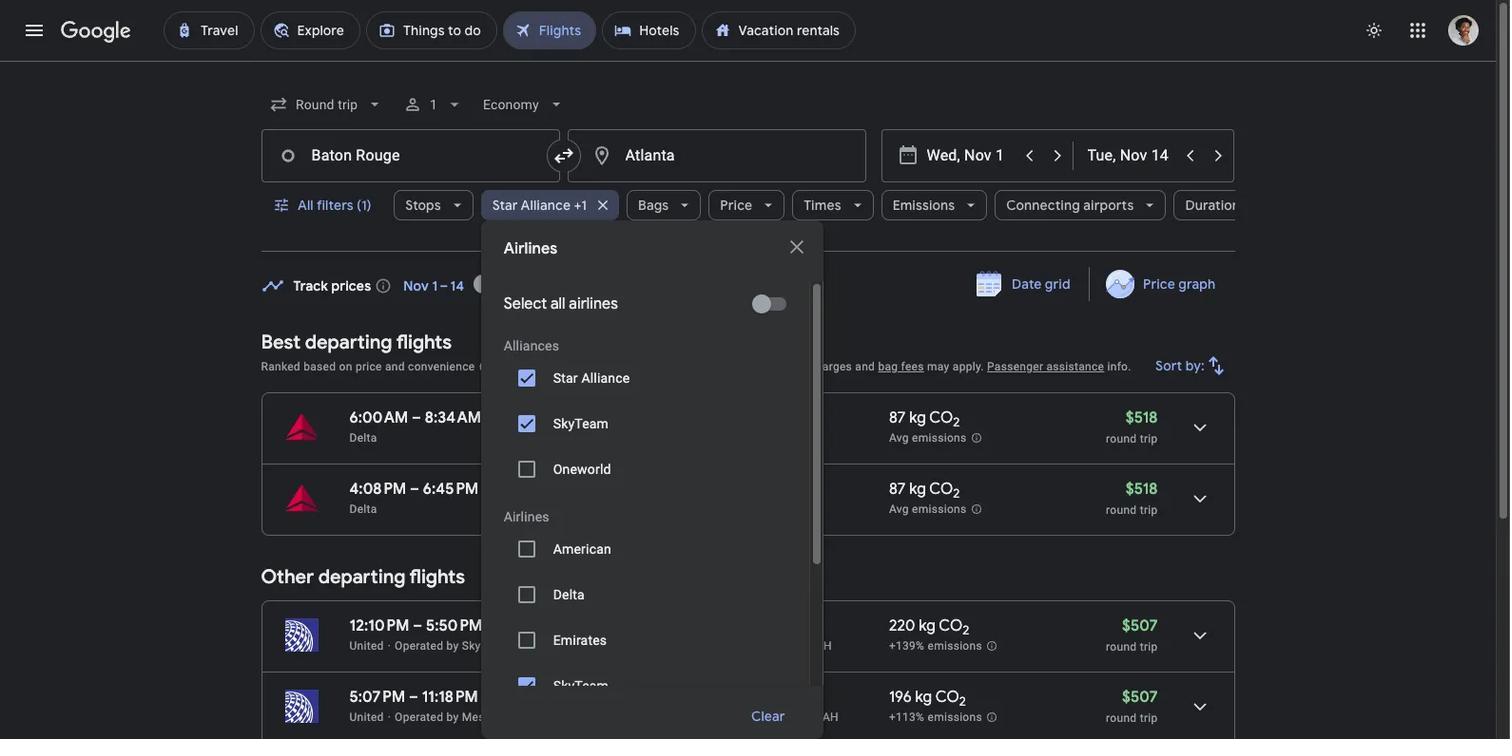 Task type: describe. For each thing, give the bounding box(es) containing it.
by for 11:18 pm
[[447, 711, 459, 725]]

Arrival time: 11:18 PM. text field
[[422, 689, 478, 708]]

$507 round trip for 507 us dollars text field
[[1106, 689, 1158, 726]]

nonstop for 8:34 am
[[756, 409, 815, 428]]

nonstop for 6:45 pm
[[756, 480, 815, 499]]

oneworld
[[553, 462, 611, 477]]

connecting airports button
[[995, 183, 1166, 228]]

+139%
[[889, 640, 925, 654]]

duration button
[[1174, 183, 1273, 228]]

87 for 8:34 am
[[889, 409, 906, 428]]

$518 round trip for 6:45 pm
[[1106, 480, 1158, 517]]

leaves baton rouge metropolitan airport at 4:08 pm on wednesday, november 1 and arrives at hartsfield-jackson atlanta international airport at 6:45 pm on wednesday, november 1. element
[[350, 480, 479, 499]]

5:07 pm
[[350, 689, 405, 708]]

87 for 6:45 pm
[[889, 480, 906, 499]]

nonstop flight. element for 8:34 am
[[756, 409, 815, 431]]

charges
[[810, 360, 852, 374]]

min inside 1 stop 1 hr 38 min iah
[[796, 711, 816, 725]]

0 horizontal spatial express
[[573, 640, 615, 653]]

+113% emissions
[[889, 712, 982, 725]]

alliance for star alliance
[[581, 371, 630, 386]]

for
[[700, 360, 716, 374]]

none text field inside search field
[[567, 129, 866, 183]]

$518 for 8:34 am
[[1126, 409, 1158, 428]]

united right skywest
[[535, 640, 570, 653]]

2 skyteam from the top
[[553, 679, 609, 694]]

co for 6:45 pm
[[930, 480, 953, 499]]

5:50 pm
[[426, 617, 482, 636]]

other
[[261, 566, 314, 590]]

38
[[780, 711, 793, 725]]

flight details. leaves baton rouge metropolitan airport at 12:10 pm on wednesday, november 1 and arrives at hartsfield-jackson atlanta international airport at 5:50 pm on wednesday, november 1. image
[[1177, 613, 1223, 659]]

delta for 4:08 pm
[[350, 503, 377, 516]]

nov
[[404, 277, 429, 294]]

1 fees from the left
[[674, 360, 697, 374]]

layover (1 of 1) is a 1 hr 8 min layover at george bush intercontinental airport in houston. element
[[756, 639, 880, 654]]

swap origin and destination. image
[[552, 145, 575, 167]]

1 horizontal spatial express
[[788, 711, 830, 725]]

track prices
[[293, 277, 371, 294]]

price for price graph
[[1143, 276, 1176, 293]]

nov 1 – 14
[[404, 277, 464, 294]]

adult.
[[728, 360, 759, 374]]

connecting
[[1006, 197, 1080, 214]]

1 for 1
[[430, 97, 437, 112]]

1 button
[[395, 82, 472, 127]]

skywest
[[462, 640, 506, 653]]

sort by:
[[1155, 358, 1205, 375]]

airlines
[[569, 295, 618, 314]]

2 inside 196 kg co 2
[[959, 694, 966, 711]]

close dialog image
[[785, 236, 808, 259]]

+113%
[[889, 712, 925, 725]]

times button
[[793, 183, 874, 228]]

passenger
[[987, 360, 1044, 374]]

learn more about ranking image
[[479, 359, 496, 376]]

(1)
[[356, 197, 371, 214]]

11:18 pm
[[422, 689, 478, 708]]

by:
[[1185, 358, 1205, 375]]

$518 for 6:45 pm
[[1126, 480, 1158, 499]]

1 hr 8 min iah
[[756, 640, 832, 653]]

nonstop flight. element for 6:45 pm
[[756, 480, 815, 502]]

find the best price region
[[261, 261, 1235, 317]]

Departure time: 5:07 PM. text field
[[350, 689, 405, 708]]

price button
[[709, 183, 785, 228]]

1 stop 1 hr 38 min iah
[[756, 689, 839, 725]]

kg for 6:45 pm
[[909, 480, 926, 499]]

price
[[356, 360, 382, 374]]

196
[[889, 689, 912, 708]]

duration
[[1185, 197, 1240, 214]]

star alliance
[[553, 371, 630, 386]]

round for 6:45 pm
[[1106, 504, 1137, 517]]

all
[[297, 197, 313, 214]]

87 kg co 2 for 6:45 pm
[[889, 480, 960, 502]]

price graph
[[1143, 276, 1216, 293]]

apply.
[[953, 360, 984, 374]]

iah inside layover (1 of 1) is a 1 hr 8 min layover at george bush intercontinental airport in houston. element
[[812, 640, 832, 653]]

trip for 5:50 pm
[[1140, 641, 1158, 654]]

11
[[663, 689, 674, 708]]

1 – 14
[[432, 277, 464, 294]]

emirates
[[553, 633, 607, 649]]

select all airlines
[[504, 295, 618, 314]]

required
[[586, 360, 629, 374]]

stops button
[[394, 183, 473, 228]]

– for 6:00 am
[[412, 409, 421, 428]]

grid
[[1045, 276, 1070, 293]]

alliance for star alliance +1
[[521, 197, 571, 214]]

518 us dollars text field for 6:45 pm
[[1126, 480, 1158, 499]]

price for price
[[720, 197, 753, 214]]

2 for 8:34 am
[[953, 415, 960, 431]]

sort
[[1155, 358, 1182, 375]]

co for 8:34 am
[[930, 409, 953, 428]]

+139% emissions
[[889, 640, 982, 654]]

operated for 5:50 pm
[[395, 640, 443, 653]]

star alliance +1
[[492, 197, 587, 214]]

date
[[1012, 276, 1042, 293]]

kg for 5:50 pm
[[919, 617, 936, 636]]

trip for 6:45 pm
[[1140, 504, 1158, 517]]

6:00 am
[[350, 409, 408, 428]]

departing for best
[[305, 331, 392, 355]]

Departure time: 6:00 AM. text field
[[350, 409, 408, 428]]

avg for 8:34 am
[[889, 432, 909, 445]]

based
[[304, 360, 336, 374]]

2 mesa from the left
[[649, 711, 678, 725]]

flights for best departing flights
[[396, 331, 452, 355]]

taxes
[[633, 360, 661, 374]]

5 hr 11 min
[[632, 689, 704, 708]]

1 skyteam from the top
[[553, 417, 609, 432]]

avg for 6:45 pm
[[889, 503, 909, 517]]

learn more about tracked prices image
[[375, 277, 392, 294]]

all
[[551, 295, 565, 314]]

4:08 pm
[[350, 480, 406, 499]]

leaves baton rouge metropolitan airport at 12:10 pm on wednesday, november 1 and arrives at hartsfield-jackson atlanta international airport at 5:50 pm on wednesday, november 1. element
[[350, 617, 482, 636]]

alliances
[[504, 339, 559, 354]]

87 kg co 2 for 8:34 am
[[889, 409, 960, 431]]

round for 8:34 am
[[1106, 433, 1137, 446]]

prices
[[331, 277, 371, 294]]

best departing flights
[[261, 331, 452, 355]]

4:08 pm – 6:45 pm delta
[[350, 480, 479, 516]]

round for 5:50 pm
[[1106, 641, 1137, 654]]

$507 for 507 us dollars text field
[[1122, 689, 1158, 708]]

hr for 5
[[645, 689, 659, 708]]

1 for 1 hr 8 min iah
[[756, 640, 763, 653]]

kg for 8:34 am
[[909, 409, 926, 428]]

clear button
[[729, 694, 808, 740]]

convenience
[[408, 360, 475, 374]]

all filters (1) button
[[261, 183, 386, 228]]

$507 for $507 text field
[[1122, 617, 1158, 636]]

star for star alliance
[[553, 371, 578, 386]]

emissions for 8:34 am
[[912, 432, 967, 445]]

operated for 11:18 pm
[[395, 711, 443, 725]]

main menu image
[[23, 19, 46, 42]]

bag fees button
[[878, 360, 924, 374]]

graph
[[1179, 276, 1216, 293]]

star alliance +1 button
[[481, 183, 619, 228]]

on
[[339, 360, 352, 374]]

may
[[927, 360, 950, 374]]

– for 5:07 pm
[[409, 689, 418, 708]]

stop
[[765, 689, 796, 708]]

emissions for 5:50 pm
[[928, 640, 982, 654]]

times
[[804, 197, 841, 214]]

star for star alliance +1
[[492, 197, 518, 214]]

assistance
[[1047, 360, 1104, 374]]

flights for other departing flights
[[410, 566, 465, 590]]

express,
[[601, 711, 646, 725]]

trip for 8:34 am
[[1140, 433, 1158, 446]]



Task type: locate. For each thing, give the bounding box(es) containing it.
0 vertical spatial $518
[[1126, 409, 1158, 428]]

0 vertical spatial hr
[[766, 640, 777, 653]]

trip down 507 us dollars text field
[[1140, 712, 1158, 726]]

2 vertical spatial hr
[[766, 711, 777, 725]]

date grid button
[[962, 267, 1085, 301]]

optional
[[762, 360, 807, 374]]

iah right 8
[[812, 640, 832, 653]]

– for 4:08 pm
[[410, 480, 419, 499]]

prices
[[507, 360, 541, 374]]

hr left 8
[[766, 640, 777, 653]]

0 horizontal spatial fees
[[674, 360, 697, 374]]

0 vertical spatial avg emissions
[[889, 432, 967, 445]]

2 518 us dollars text field from the top
[[1126, 480, 1158, 499]]

1 vertical spatial 518 us dollars text field
[[1126, 480, 1158, 499]]

hr inside 1 stop 1 hr 38 min iah
[[766, 711, 777, 725]]

clear
[[751, 709, 785, 726]]

$518 round trip left flight details. leaves baton rouge metropolitan airport at 4:08 pm on wednesday, november 1 and arrives at hartsfield-jackson atlanta international airport at 6:45 pm on wednesday, november 1. icon
[[1106, 480, 1158, 517]]

layover (1 of 1) is a 1 hr 38 min layover at george bush intercontinental airport in houston. element
[[756, 710, 880, 726]]

1 $507 from the top
[[1122, 617, 1158, 636]]

1 vertical spatial min
[[678, 689, 704, 708]]

4 round from the top
[[1106, 712, 1137, 726]]

0 vertical spatial by
[[447, 640, 459, 653]]

2 vertical spatial delta
[[553, 588, 585, 603]]

dba left express,
[[538, 711, 560, 725]]

connecting airports
[[1006, 197, 1134, 214]]

0 vertical spatial express
[[573, 640, 615, 653]]

1 vertical spatial express
[[788, 711, 830, 725]]

1 vertical spatial $518
[[1126, 480, 1158, 499]]

Departure text field
[[927, 130, 1014, 182]]

0 vertical spatial $507
[[1122, 617, 1158, 636]]

delta down 6:00 am
[[350, 432, 377, 445]]

1 $518 round trip from the top
[[1106, 409, 1158, 446]]

220 kg co 2
[[889, 617, 970, 639]]

5
[[632, 689, 641, 708]]

$518 round trip left flight details. leaves baton rouge metropolitan airport at 6:00 am on wednesday, november 1 and arrives at hartsfield-jackson atlanta international airport at 8:34 am on wednesday, november 1. icon
[[1106, 409, 1158, 446]]

3 round from the top
[[1106, 641, 1137, 654]]

$518 left flight details. leaves baton rouge metropolitan airport at 4:08 pm on wednesday, november 1 and arrives at hartsfield-jackson atlanta international airport at 6:45 pm on wednesday, november 1. icon
[[1126, 480, 1158, 499]]

price
[[720, 197, 753, 214], [1143, 276, 1176, 293]]

leaves baton rouge metropolitan airport at 6:00 am on wednesday, november 1 and arrives at hartsfield-jackson atlanta international airport at 8:34 am on wednesday, november 1. element
[[350, 409, 481, 428]]

1 vertical spatial avg
[[889, 503, 909, 517]]

2 operated from the top
[[395, 711, 443, 725]]

0 horizontal spatial and
[[385, 360, 405, 374]]

– inside 4:08 pm – 6:45 pm delta
[[410, 480, 419, 499]]

passenger assistance button
[[987, 360, 1104, 374]]

hr left '38'
[[766, 711, 777, 725]]

delta for 6:00 am
[[350, 432, 377, 445]]

skyteam up operated by mesa airlines dba united express, mesa airlines dba united express
[[553, 679, 609, 694]]

1 vertical spatial star
[[553, 371, 578, 386]]

– left 6:45 pm at the bottom left of page
[[410, 480, 419, 499]]

all filters (1)
[[297, 197, 371, 214]]

– left arrival time: 8:34 am. text field on the bottom left of the page
[[412, 409, 421, 428]]

2 87 from the top
[[889, 480, 906, 499]]

+1
[[574, 197, 587, 214]]

None text field
[[567, 129, 866, 183]]

and
[[385, 360, 405, 374], [855, 360, 875, 374]]

mesa down arrival time: 11:18 pm. text box
[[462, 711, 491, 725]]

1 horizontal spatial star
[[553, 371, 578, 386]]

filters
[[316, 197, 353, 214]]

None search field
[[261, 82, 1273, 740]]

airports
[[1084, 197, 1134, 214]]

star right prices
[[553, 371, 578, 386]]

2 87 kg co 2 from the top
[[889, 480, 960, 502]]

avg emissions for 6:45 pm
[[889, 503, 967, 517]]

alliance left "+1"
[[521, 197, 571, 214]]

2 by from the top
[[447, 711, 459, 725]]

0 vertical spatial skyteam
[[553, 417, 609, 432]]

round down $507 text field
[[1106, 641, 1137, 654]]

price inside price graph button
[[1143, 276, 1176, 293]]

kg inside 196 kg co 2
[[916, 689, 932, 708]]

2 $518 round trip from the top
[[1106, 480, 1158, 517]]

$507 round trip left flight details. leaves baton rouge metropolitan airport at 5:07 pm on wednesday, november 1 and arrives at hartsfield-jackson atlanta international airport at 11:18 pm on wednesday, november 1. image
[[1106, 689, 1158, 726]]

leaves baton rouge metropolitan airport at 5:07 pm on wednesday, november 1 and arrives at hartsfield-jackson atlanta international airport at 11:18 pm on wednesday, november 1. element
[[350, 689, 478, 708]]

express up operated by mesa airlines dba united express, mesa airlines dba united express
[[573, 640, 615, 653]]

delta inside 6:00 am – 8:34 am delta
[[350, 432, 377, 445]]

hr
[[766, 640, 777, 653], [645, 689, 659, 708], [766, 711, 777, 725]]

0 vertical spatial departing
[[305, 331, 392, 355]]

$518 round trip for 8:34 am
[[1106, 409, 1158, 446]]

price left graph
[[1143, 276, 1176, 293]]

hr right 5 at the bottom
[[645, 689, 659, 708]]

1 87 kg co 2 from the top
[[889, 409, 960, 431]]

1
[[430, 97, 437, 112], [719, 360, 725, 374], [756, 640, 763, 653], [756, 689, 762, 708], [756, 711, 763, 725]]

delta inside search field
[[553, 588, 585, 603]]

trip down $507 text field
[[1140, 641, 1158, 654]]

–
[[412, 409, 421, 428], [410, 480, 419, 499], [413, 617, 422, 636], [409, 689, 418, 708]]

best
[[261, 331, 301, 355]]

1 avg from the top
[[889, 432, 909, 445]]

min right 11
[[678, 689, 704, 708]]

1 vertical spatial iah
[[819, 711, 839, 725]]

2 trip from the top
[[1140, 504, 1158, 517]]

ranked based on price and convenience
[[261, 360, 475, 374]]

1 horizontal spatial mesa
[[649, 711, 678, 725]]

united left express,
[[564, 711, 598, 725]]

express down the stop
[[788, 711, 830, 725]]

iah inside 1 stop 1 hr 38 min iah
[[819, 711, 839, 725]]

None text field
[[261, 129, 560, 183]]

1 vertical spatial flights
[[410, 566, 465, 590]]

alliance left taxes
[[581, 371, 630, 386]]

emissions for 6:45 pm
[[912, 503, 967, 517]]

1 vertical spatial departing
[[318, 566, 405, 590]]

87 kg co 2
[[889, 409, 960, 431], [889, 480, 960, 502]]

2 $507 from the top
[[1122, 689, 1158, 708]]

220
[[889, 617, 915, 636]]

0 horizontal spatial mesa
[[462, 711, 491, 725]]

by down arrival time: 5:50 pm. text box
[[447, 640, 459, 653]]

departing for other
[[318, 566, 405, 590]]

mesa down 5 hr 11 min
[[649, 711, 678, 725]]

emissions
[[912, 432, 967, 445], [912, 503, 967, 517], [928, 640, 982, 654], [928, 712, 982, 725]]

skyteam
[[553, 417, 609, 432], [553, 679, 609, 694]]

1 87 from the top
[[889, 409, 906, 428]]

and right price
[[385, 360, 405, 374]]

2 for 5:50 pm
[[963, 623, 970, 639]]

1 horizontal spatial and
[[855, 360, 875, 374]]

by
[[447, 640, 459, 653], [447, 711, 459, 725]]

196 kg co 2
[[889, 689, 966, 711]]

1 vertical spatial by
[[447, 711, 459, 725]]

emissions button
[[881, 183, 987, 228]]

2 inside 220 kg co 2
[[963, 623, 970, 639]]

bag
[[878, 360, 898, 374]]

by for 5:50 pm
[[447, 640, 459, 653]]

united down the 12:10 pm
[[350, 640, 384, 653]]

0 horizontal spatial star
[[492, 197, 518, 214]]

flights up arrival time: 5:50 pm. text box
[[410, 566, 465, 590]]

star
[[492, 197, 518, 214], [553, 371, 578, 386]]

$507 round trip
[[1106, 617, 1158, 654], [1106, 689, 1158, 726]]

1 $507 round trip from the top
[[1106, 617, 1158, 654]]

1 vertical spatial price
[[1143, 276, 1176, 293]]

1 horizontal spatial alliance
[[581, 371, 630, 386]]

518 US dollars text field
[[1126, 409, 1158, 428], [1126, 480, 1158, 499]]

united down 5:07 pm
[[350, 711, 384, 725]]

change appearance image
[[1352, 8, 1397, 53]]

united
[[350, 640, 384, 653], [535, 640, 570, 653], [350, 711, 384, 725], [564, 711, 598, 725], [750, 711, 785, 725]]

include
[[544, 360, 582, 374]]

flight details. leaves baton rouge metropolitan airport at 5:07 pm on wednesday, november 1 and arrives at hartsfield-jackson atlanta international airport at 11:18 pm on wednesday, november 1. image
[[1177, 685, 1223, 730]]

0 vertical spatial price
[[720, 197, 753, 214]]

$507 round trip for $507 text field
[[1106, 617, 1158, 654]]

1 vertical spatial operated
[[395, 711, 443, 725]]

1 operated from the top
[[395, 640, 443, 653]]

price inside price popup button
[[720, 197, 753, 214]]

2 round from the top
[[1106, 504, 1137, 517]]

8:34 am
[[425, 409, 481, 428]]

delta inside 4:08 pm – 6:45 pm delta
[[350, 503, 377, 516]]

ranked
[[261, 360, 300, 374]]

select
[[504, 295, 547, 314]]

1 stop flight. element
[[756, 689, 796, 710]]

Arrival time: 8:34 AM. text field
[[425, 409, 481, 428]]

8
[[780, 640, 786, 653]]

alliance inside star alliance +1 popup button
[[521, 197, 571, 214]]

0 vertical spatial min
[[789, 640, 809, 653]]

price graph button
[[1094, 267, 1231, 301]]

stops
[[405, 197, 441, 214]]

12:10 pm – 5:50 pm
[[350, 617, 482, 636]]

0 vertical spatial avg
[[889, 432, 909, 445]]

main content
[[261, 261, 1235, 740]]

Arrival time: 6:45 PM. text field
[[423, 480, 479, 499]]

star inside popup button
[[492, 197, 518, 214]]

$507 round trip up 507 us dollars text field
[[1106, 617, 1158, 654]]

express
[[573, 640, 615, 653], [788, 711, 830, 725]]

1 avg emissions from the top
[[889, 432, 967, 445]]

flight details. leaves baton rouge metropolitan airport at 4:08 pm on wednesday, november 1 and arrives at hartsfield-jackson atlanta international airport at 6:45 pm on wednesday, november 1. image
[[1177, 476, 1223, 522]]

date grid
[[1012, 276, 1070, 293]]

departing up on
[[305, 331, 392, 355]]

1 vertical spatial avg emissions
[[889, 503, 967, 517]]

1 vertical spatial $518 round trip
[[1106, 480, 1158, 517]]

main content containing best departing flights
[[261, 261, 1235, 740]]

delta up emirates
[[553, 588, 585, 603]]

prices include required taxes + fees for 1 adult. optional charges and bag fees may apply. passenger assistance
[[507, 360, 1104, 374]]

star right stops popup button
[[492, 197, 518, 214]]

$507 left flight details. leaves baton rouge metropolitan airport at 12:10 pm on wednesday, november 1 and arrives at hartsfield-jackson atlanta international airport at 5:50 pm on wednesday, november 1. image
[[1122, 617, 1158, 636]]

2 nonstop flight. element from the top
[[756, 480, 815, 502]]

1 round from the top
[[1106, 433, 1137, 446]]

12:10 pm
[[350, 617, 409, 636]]

1 vertical spatial $507 round trip
[[1106, 689, 1158, 726]]

1 vertical spatial 87 kg co 2
[[889, 480, 960, 502]]

1 vertical spatial nonstop flight. element
[[756, 480, 815, 502]]

2 horizontal spatial dba
[[724, 711, 747, 725]]

1 nonstop flight. element from the top
[[756, 409, 815, 431]]

departing
[[305, 331, 392, 355], [318, 566, 405, 590]]

co
[[930, 409, 953, 428], [930, 480, 953, 499], [939, 617, 963, 636], [936, 689, 959, 708]]

 image
[[388, 711, 391, 725]]

price right bags popup button
[[720, 197, 753, 214]]

bags
[[638, 197, 669, 214]]

round down 507 us dollars text field
[[1106, 712, 1137, 726]]

– inside 6:00 am – 8:34 am delta
[[412, 409, 421, 428]]

operated by mesa airlines dba united express, mesa airlines dba united express
[[395, 711, 830, 725]]

2 and from the left
[[855, 360, 875, 374]]

1 nonstop from the top
[[756, 409, 815, 428]]

avg emissions for 8:34 am
[[889, 432, 967, 445]]

507 US dollars text field
[[1122, 689, 1158, 708]]

507 US dollars text field
[[1122, 617, 1158, 636]]

co inside 196 kg co 2
[[936, 689, 959, 708]]

1 vertical spatial skyteam
[[553, 679, 609, 694]]

min
[[789, 640, 809, 653], [678, 689, 704, 708], [796, 711, 816, 725]]

6:45 pm
[[423, 480, 479, 499]]

1 by from the top
[[447, 640, 459, 653]]

2 nonstop from the top
[[756, 480, 815, 499]]

Departure time: 4:08 PM. text field
[[350, 480, 406, 499]]

nonstop flight. element
[[756, 409, 815, 431], [756, 480, 815, 502]]

0 vertical spatial iah
[[812, 640, 832, 653]]

2 $507 round trip from the top
[[1106, 689, 1158, 726]]

1 $518 from the top
[[1126, 409, 1158, 428]]

518 us dollars text field left flight details. leaves baton rouge metropolitan airport at 6:00 am on wednesday, november 1 and arrives at hartsfield-jackson atlanta international airport at 8:34 am on wednesday, november 1. icon
[[1126, 409, 1158, 428]]

Arrival time: 5:50 PM. text field
[[426, 617, 482, 636]]

round left flight details. leaves baton rouge metropolitan airport at 4:08 pm on wednesday, november 1 and arrives at hartsfield-jackson atlanta international airport at 6:45 pm on wednesday, november 1. icon
[[1106, 504, 1137, 517]]

round left flight details. leaves baton rouge metropolitan airport at 6:00 am on wednesday, november 1 and arrives at hartsfield-jackson atlanta international airport at 8:34 am on wednesday, november 1. icon
[[1106, 433, 1137, 446]]

loading results progress bar
[[0, 61, 1496, 65]]

0 vertical spatial 518 us dollars text field
[[1126, 409, 1158, 428]]

1 horizontal spatial fees
[[901, 360, 924, 374]]

518 us dollars text field for 8:34 am
[[1126, 409, 1158, 428]]

3 trip from the top
[[1140, 641, 1158, 654]]

min for 11
[[678, 689, 704, 708]]

dba right skywest
[[509, 640, 532, 653]]

2 for 6:45 pm
[[953, 486, 960, 502]]

0 vertical spatial $507 round trip
[[1106, 617, 1158, 654]]

5:07 pm – 11:18 pm
[[350, 689, 478, 708]]

emissions
[[893, 197, 955, 214]]

1 and from the left
[[385, 360, 405, 374]]

delta
[[350, 432, 377, 445], [350, 503, 377, 516], [553, 588, 585, 603]]

flight details. leaves baton rouge metropolitan airport at 6:00 am on wednesday, november 1 and arrives at hartsfield-jackson atlanta international airport at 8:34 am on wednesday, november 1. image
[[1177, 405, 1223, 451]]

co for 5:50 pm
[[939, 617, 963, 636]]

2 avg emissions from the top
[[889, 503, 967, 517]]

fees right bag
[[901, 360, 924, 374]]

operated by skywest dba united express
[[395, 640, 615, 653]]

fees right +
[[674, 360, 697, 374]]

1 vertical spatial $507
[[1122, 689, 1158, 708]]

hr for 1
[[766, 640, 777, 653]]

1 518 us dollars text field from the top
[[1126, 409, 1158, 428]]

trip left flight details. leaves baton rouge metropolitan airport at 6:00 am on wednesday, november 1 and arrives at hartsfield-jackson atlanta international airport at 8:34 am on wednesday, november 1. icon
[[1140, 433, 1158, 446]]

– right departure time: 5:07 pm. text box
[[409, 689, 418, 708]]

and left bag
[[855, 360, 875, 374]]

operated down "5:07 pm – 11:18 pm"
[[395, 711, 443, 725]]

– left 5:50 pm
[[413, 617, 422, 636]]

0 vertical spatial nonstop flight. element
[[756, 409, 815, 431]]

nonstop
[[756, 409, 815, 428], [756, 480, 815, 499]]

$518 left flight details. leaves baton rouge metropolitan airport at 6:00 am on wednesday, november 1 and arrives at hartsfield-jackson atlanta international airport at 8:34 am on wednesday, november 1. icon
[[1126, 409, 1158, 428]]

518 us dollars text field left flight details. leaves baton rouge metropolitan airport at 4:08 pm on wednesday, november 1 and arrives at hartsfield-jackson atlanta international airport at 6:45 pm on wednesday, november 1. icon
[[1126, 480, 1158, 499]]

only button
[[711, 664, 786, 710]]

6:00 am – 8:34 am delta
[[350, 409, 481, 445]]

2 vertical spatial min
[[796, 711, 816, 725]]

0 vertical spatial delta
[[350, 432, 377, 445]]

1 vertical spatial hr
[[645, 689, 659, 708]]

iah
[[812, 640, 832, 653], [819, 711, 839, 725]]

Return text field
[[1088, 130, 1175, 182]]

None field
[[261, 88, 392, 122], [475, 88, 573, 122], [261, 88, 392, 122], [475, 88, 573, 122]]

round
[[1106, 433, 1137, 446], [1106, 504, 1137, 517], [1106, 641, 1137, 654], [1106, 712, 1137, 726]]

min right 8
[[789, 640, 809, 653]]

Departure time: 12:10 PM. text field
[[350, 617, 409, 636]]

trip left flight details. leaves baton rouge metropolitan airport at 4:08 pm on wednesday, november 1 and arrives at hartsfield-jackson atlanta international airport at 6:45 pm on wednesday, november 1. icon
[[1140, 504, 1158, 517]]

0 vertical spatial operated
[[395, 640, 443, 653]]

none search field containing airlines
[[261, 82, 1273, 740]]

2 fees from the left
[[901, 360, 924, 374]]

1 vertical spatial nonstop
[[756, 480, 815, 499]]

0 vertical spatial $518 round trip
[[1106, 409, 1158, 446]]

total duration 5 hr 11 min. element
[[632, 689, 756, 710]]

$507 left flight details. leaves baton rouge metropolitan airport at 5:07 pm on wednesday, november 1 and arrives at hartsfield-jackson atlanta international airport at 11:18 pm on wednesday, november 1. image
[[1122, 689, 1158, 708]]

2 avg from the top
[[889, 503, 909, 517]]

1 horizontal spatial dba
[[538, 711, 560, 725]]

1 vertical spatial alliance
[[581, 371, 630, 386]]

iah right '38'
[[819, 711, 839, 725]]

united down 1 stop flight. element
[[750, 711, 785, 725]]

0 horizontal spatial dba
[[509, 640, 532, 653]]

skyteam up oneworld
[[553, 417, 609, 432]]

1 for 1 stop 1 hr 38 min iah
[[756, 689, 762, 708]]

0 vertical spatial 87
[[889, 409, 906, 428]]

0 horizontal spatial alliance
[[521, 197, 571, 214]]

kg
[[909, 409, 926, 428], [909, 480, 926, 499], [919, 617, 936, 636], [916, 689, 932, 708]]

delta down 4:08 pm
[[350, 503, 377, 516]]

0 vertical spatial 87 kg co 2
[[889, 409, 960, 431]]

other departing flights
[[261, 566, 465, 590]]

dba left 'clear' on the bottom of the page
[[724, 711, 747, 725]]

0 vertical spatial nonstop
[[756, 409, 815, 428]]

bags button
[[627, 183, 701, 228]]

1 horizontal spatial price
[[1143, 276, 1176, 293]]

1 trip from the top
[[1140, 433, 1158, 446]]

1 mesa from the left
[[462, 711, 491, 725]]

– for 12:10 pm
[[413, 617, 422, 636]]

2 $518 from the top
[[1126, 480, 1158, 499]]

departing up the 12:10 pm
[[318, 566, 405, 590]]

1 inside popup button
[[430, 97, 437, 112]]

american
[[553, 542, 611, 557]]

min for 8
[[789, 640, 809, 653]]

flights up convenience
[[396, 331, 452, 355]]

 image
[[388, 640, 391, 653]]

avg
[[889, 432, 909, 445], [889, 503, 909, 517]]

co inside 220 kg co 2
[[939, 617, 963, 636]]

by down arrival time: 11:18 pm. text box
[[447, 711, 459, 725]]

4 trip from the top
[[1140, 712, 1158, 726]]

$518 round trip
[[1106, 409, 1158, 446], [1106, 480, 1158, 517]]

operated down "leaves baton rouge metropolitan airport at 12:10 pm on wednesday, november 1 and arrives at hartsfield-jackson atlanta international airport at 5:50 pm on wednesday, november 1." element
[[395, 640, 443, 653]]

1 vertical spatial delta
[[350, 503, 377, 516]]

0 vertical spatial alliance
[[521, 197, 571, 214]]

min right '38'
[[796, 711, 816, 725]]

0 horizontal spatial price
[[720, 197, 753, 214]]

0 vertical spatial flights
[[396, 331, 452, 355]]

kg inside 220 kg co 2
[[919, 617, 936, 636]]

1 vertical spatial 87
[[889, 480, 906, 499]]

0 vertical spatial star
[[492, 197, 518, 214]]



Task type: vqa. For each thing, say whether or not it's contained in the screenshot.
the left the
no



